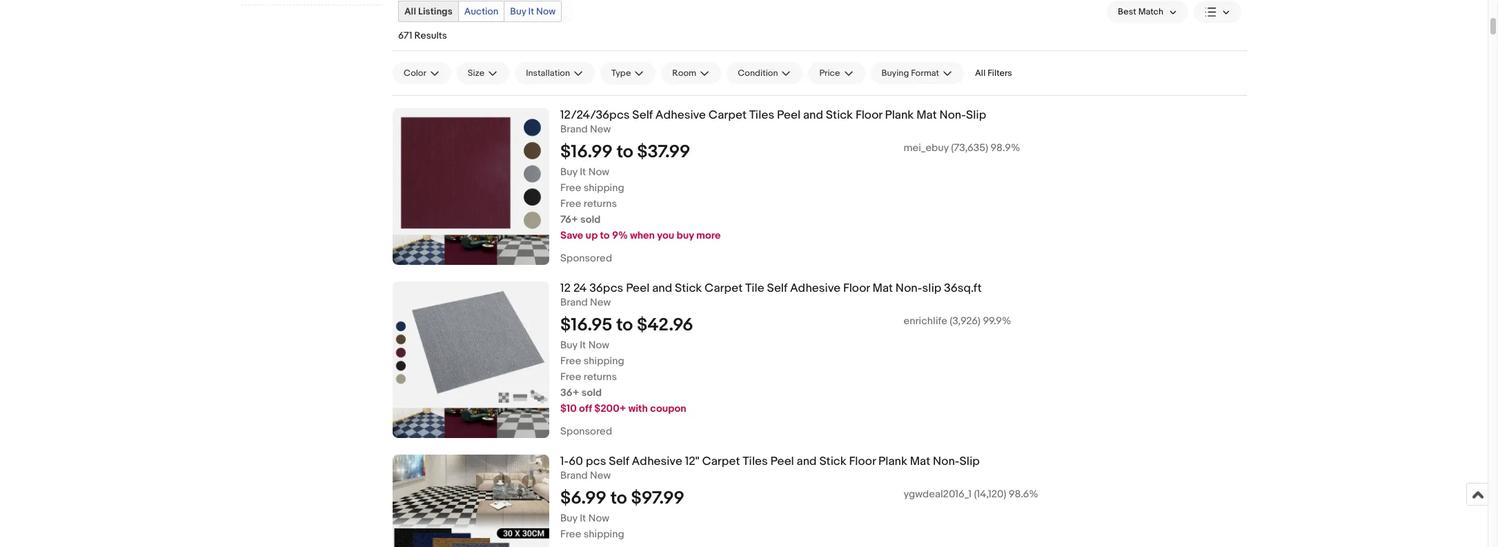 Task type: vqa. For each thing, say whether or not it's contained in the screenshot.
MAT
yes



Task type: describe. For each thing, give the bounding box(es) containing it.
to right up
[[600, 229, 610, 242]]

9%
[[612, 229, 628, 242]]

(3,926)
[[950, 315, 981, 328]]

format
[[911, 68, 940, 79]]

condition
[[738, 68, 778, 79]]

peel inside "12 24 36pcs peel and stick carpet tile self adhesive floor mat non-slip 36sq.ft brand new"
[[626, 282, 650, 296]]

99.9%
[[983, 315, 1012, 328]]

671 results
[[398, 30, 447, 41]]

1-
[[561, 455, 569, 469]]

type
[[612, 68, 631, 79]]

12 24 36pcs peel and stick carpet tile self adhesive floor mat non-slip 36sq.ft link
[[561, 282, 1248, 296]]

price button
[[809, 62, 865, 84]]

brand inside 12/24/36pcs self adhesive carpet tiles peel and stick floor plank mat non-slip brand new
[[561, 123, 588, 136]]

to for $16.99
[[617, 141, 634, 163]]

size button
[[457, 62, 510, 84]]

price
[[820, 68, 841, 79]]

it for $6.99
[[580, 512, 586, 525]]

1-60 pcs self adhesive 12" carpet tiles peel and stick floor plank mat non-slip link
[[561, 455, 1248, 469]]

mat inside "12 24 36pcs peel and stick carpet tile self adhesive floor mat non-slip 36sq.ft brand new"
[[873, 282, 893, 296]]

all listings
[[405, 6, 453, 17]]

non- inside "12 24 36pcs peel and stick carpet tile self adhesive floor mat non-slip 36sq.ft brand new"
[[896, 282, 923, 296]]

mei_ebuy (73,635) 98.9%
[[904, 141, 1021, 155]]

12/24/36pcs
[[561, 108, 630, 122]]

36pcs
[[590, 282, 624, 296]]

floor inside "1-60 pcs self adhesive 12" carpet tiles peel and stick floor plank mat non-slip brand new"
[[850, 455, 876, 469]]

shipping for $16.95
[[584, 355, 625, 368]]

match
[[1139, 6, 1164, 17]]

all listings link
[[399, 1, 458, 21]]

slip inside "1-60 pcs self adhesive 12" carpet tiles peel and stick floor plank mat non-slip brand new"
[[960, 455, 980, 469]]

more
[[697, 229, 721, 242]]

now for $16.99
[[589, 166, 610, 179]]

buy right auction "link"
[[510, 6, 526, 17]]

results
[[415, 30, 447, 41]]

room
[[673, 68, 697, 79]]

non- inside 12/24/36pcs self adhesive carpet tiles peel and stick floor plank mat non-slip brand new
[[940, 108, 967, 122]]

self inside "1-60 pcs self adhesive 12" carpet tiles peel and stick floor plank mat non-slip brand new"
[[609, 455, 630, 469]]

adhesive inside "12 24 36pcs peel and stick carpet tile self adhesive floor mat non-slip 36sq.ft brand new"
[[790, 282, 841, 296]]

you
[[657, 229, 675, 242]]

buying format
[[882, 68, 940, 79]]

returns for $16.95
[[584, 371, 617, 384]]

$10
[[561, 402, 577, 416]]

it for $16.99
[[580, 166, 586, 179]]

free for $16.99
[[561, 181, 582, 195]]

all filters button
[[970, 62, 1018, 84]]

save
[[561, 229, 584, 242]]

now up installation
[[537, 6, 556, 17]]

671
[[398, 30, 413, 41]]

all for all filters
[[976, 68, 986, 79]]

$16.95
[[561, 315, 613, 336]]

adhesive inside "1-60 pcs self adhesive 12" carpet tiles peel and stick floor plank mat non-slip brand new"
[[632, 455, 683, 469]]

1-60 pcs self adhesive 12" carpet tiles peel and stick floor plank mat non-slip brand new
[[561, 455, 980, 482]]

12/24/36pcs self adhesive carpet tiles peel and stick floor plank mat non-slip link
[[561, 108, 1248, 123]]

$16.99
[[561, 141, 613, 163]]

and inside "1-60 pcs self adhesive 12" carpet tiles peel and stick floor plank mat non-slip brand new"
[[797, 455, 817, 469]]

enrichlife (3,926) 99.9%
[[904, 315, 1012, 328]]

now for $6.99
[[589, 512, 610, 525]]

now for $16.95
[[589, 339, 610, 352]]

up
[[586, 229, 598, 242]]

size
[[468, 68, 485, 79]]

slip inside 12/24/36pcs self adhesive carpet tiles peel and stick floor plank mat non-slip brand new
[[967, 108, 987, 122]]

carpet for $42.96
[[705, 282, 743, 296]]

ygwdeal2016_1 (14,120) 98.6%
[[904, 488, 1039, 501]]

color button
[[393, 62, 451, 84]]

plank inside 12/24/36pcs self adhesive carpet tiles peel and stick floor plank mat non-slip brand new
[[885, 108, 914, 122]]

free for $16.95
[[561, 355, 582, 368]]

shipping inside $6.99 to $97.99 buy it now free shipping
[[584, 528, 625, 541]]

sold for $16.99
[[581, 213, 601, 226]]

4 free from the top
[[561, 371, 582, 384]]

with
[[629, 402, 648, 416]]

adhesive inside 12/24/36pcs self adhesive carpet tiles peel and stick floor plank mat non-slip brand new
[[656, 108, 706, 122]]

brand inside "12 24 36pcs peel and stick carpet tile self adhesive floor mat non-slip 36sq.ft brand new"
[[561, 296, 588, 309]]

it inside buy it now link
[[529, 6, 534, 17]]

installation button
[[515, 62, 595, 84]]

auction link
[[459, 1, 504, 21]]

pcs
[[586, 455, 606, 469]]

buy
[[677, 229, 694, 242]]

carpet for $97.99
[[702, 455, 740, 469]]

buying format button
[[871, 62, 965, 84]]

mat inside "1-60 pcs self adhesive 12" carpet tiles peel and stick floor plank mat non-slip brand new"
[[910, 455, 931, 469]]

shipping for $16.99
[[584, 181, 625, 195]]

buy for $16.95
[[561, 339, 578, 352]]

best match button
[[1108, 1, 1189, 23]]

98.6%
[[1009, 488, 1039, 501]]

mei_ebuy
[[904, 141, 949, 155]]

stick inside "12 24 36pcs peel and stick carpet tile self adhesive floor mat non-slip 36sq.ft brand new"
[[675, 282, 702, 296]]

best
[[1119, 6, 1137, 17]]

$42.96
[[637, 315, 694, 336]]

$97.99
[[631, 488, 685, 509]]

60
[[569, 455, 583, 469]]

12 24 36pcs peel and stick carpet tile self adhesive floor mat non-slip 36sq.ft image
[[393, 282, 550, 438]]

tiles inside 12/24/36pcs self adhesive carpet tiles peel and stick floor plank mat non-slip brand new
[[750, 108, 775, 122]]

self inside 12/24/36pcs self adhesive carpet tiles peel and stick floor plank mat non-slip brand new
[[633, 108, 653, 122]]

peel inside 12/24/36pcs self adhesive carpet tiles peel and stick floor plank mat non-slip brand new
[[777, 108, 801, 122]]

12 24 36pcs peel and stick carpet tile self adhesive floor mat non-slip 36sq.ft brand new
[[561, 282, 982, 309]]



Task type: locate. For each thing, give the bounding box(es) containing it.
0 vertical spatial all
[[405, 6, 416, 17]]

view: list view image
[[1205, 4, 1231, 19]]

now down $16.95
[[589, 339, 610, 352]]

now
[[537, 6, 556, 17], [589, 166, 610, 179], [589, 339, 610, 352], [589, 512, 610, 525]]

non- inside "1-60 pcs self adhesive 12" carpet tiles peel and stick floor plank mat non-slip brand new"
[[933, 455, 960, 469]]

slip up (73,635) at right top
[[967, 108, 987, 122]]

2 vertical spatial peel
[[771, 455, 795, 469]]

plank up mei_ebuy
[[885, 108, 914, 122]]

all inside button
[[976, 68, 986, 79]]

2 vertical spatial stick
[[820, 455, 847, 469]]

sold inside $16.95 to $42.96 buy it now free shipping free returns 36+ sold $10 off $200+ with coupon
[[582, 387, 602, 400]]

and inside 12/24/36pcs self adhesive carpet tiles peel and stick floor plank mat non-slip brand new
[[804, 108, 824, 122]]

carpet inside "12 24 36pcs peel and stick carpet tile self adhesive floor mat non-slip 36sq.ft brand new"
[[705, 282, 743, 296]]

1 vertical spatial plank
[[879, 455, 908, 469]]

slip up "ygwdeal2016_1 (14,120) 98.6%"
[[960, 455, 980, 469]]

1 vertical spatial stick
[[675, 282, 702, 296]]

1 vertical spatial shipping
[[584, 355, 625, 368]]

2 vertical spatial brand
[[561, 469, 588, 482]]

filters
[[988, 68, 1013, 79]]

1 brand from the top
[[561, 123, 588, 136]]

brand inside "1-60 pcs self adhesive 12" carpet tiles peel and stick floor plank mat non-slip brand new"
[[561, 469, 588, 482]]

sponsored down off in the bottom of the page
[[561, 425, 613, 438]]

sponsored for $16.99
[[561, 252, 613, 265]]

carpet inside 12/24/36pcs self adhesive carpet tiles peel and stick floor plank mat non-slip brand new
[[709, 108, 747, 122]]

$37.99
[[637, 141, 691, 163]]

to right $6.99 at the left of page
[[611, 488, 627, 509]]

$200+
[[595, 402, 626, 416]]

plank up the ygwdeal2016_1
[[879, 455, 908, 469]]

tiles inside "1-60 pcs self adhesive 12" carpet tiles peel and stick floor plank mat non-slip brand new"
[[743, 455, 768, 469]]

(73,635)
[[952, 141, 989, 155]]

slip
[[967, 108, 987, 122], [960, 455, 980, 469]]

brand down 24
[[561, 296, 588, 309]]

coupon
[[651, 402, 687, 416]]

adhesive
[[656, 108, 706, 122], [790, 282, 841, 296], [632, 455, 683, 469]]

12"
[[685, 455, 700, 469]]

stick inside 12/24/36pcs self adhesive carpet tiles peel and stick floor plank mat non-slip brand new
[[826, 108, 853, 122]]

sold inside $16.99 to $37.99 buy it now free shipping free returns 76+ sold save up to 9% when you buy more
[[581, 213, 601, 226]]

carpet inside "1-60 pcs self adhesive 12" carpet tiles peel and stick floor plank mat non-slip brand new"
[[702, 455, 740, 469]]

new
[[590, 123, 611, 136], [590, 296, 611, 309], [590, 469, 611, 482]]

12/24/36pcs self adhesive carpet tiles peel and stick floor plank mat non-slip brand new
[[561, 108, 987, 136]]

new down the 12/24/36pcs on the left top
[[590, 123, 611, 136]]

$16.99 to $37.99 buy it now free shipping free returns 76+ sold save up to 9% when you buy more
[[561, 141, 721, 242]]

1 horizontal spatial all
[[976, 68, 986, 79]]

returns up up
[[584, 197, 617, 210]]

self up $37.99
[[633, 108, 653, 122]]

stick inside "1-60 pcs self adhesive 12" carpet tiles peel and stick floor plank mat non-slip brand new"
[[820, 455, 847, 469]]

mat up mei_ebuy
[[917, 108, 937, 122]]

carpet left tile
[[705, 282, 743, 296]]

free
[[561, 181, 582, 195], [561, 197, 582, 210], [561, 355, 582, 368], [561, 371, 582, 384], [561, 528, 582, 541]]

plank inside "1-60 pcs self adhesive 12" carpet tiles peel and stick floor plank mat non-slip brand new"
[[879, 455, 908, 469]]

when
[[631, 229, 655, 242]]

buy inside $16.95 to $42.96 buy it now free shipping free returns 36+ sold $10 off $200+ with coupon
[[561, 339, 578, 352]]

adhesive left 12"
[[632, 455, 683, 469]]

1 vertical spatial slip
[[960, 455, 980, 469]]

0 vertical spatial sold
[[581, 213, 601, 226]]

shipping inside $16.95 to $42.96 buy it now free shipping free returns 36+ sold $10 off $200+ with coupon
[[584, 355, 625, 368]]

buy inside $16.99 to $37.99 buy it now free shipping free returns 76+ sold save up to 9% when you buy more
[[561, 166, 578, 179]]

24
[[574, 282, 587, 296]]

0 vertical spatial slip
[[967, 108, 987, 122]]

1 vertical spatial sold
[[582, 387, 602, 400]]

buy it now link
[[505, 1, 562, 21]]

it down $6.99 at the left of page
[[580, 512, 586, 525]]

shipping inside $16.99 to $37.99 buy it now free shipping free returns 76+ sold save up to 9% when you buy more
[[584, 181, 625, 195]]

it right auction "link"
[[529, 6, 534, 17]]

now down $6.99 at the left of page
[[589, 512, 610, 525]]

all
[[405, 6, 416, 17], [976, 68, 986, 79]]

2 vertical spatial non-
[[933, 455, 960, 469]]

it down $16.95
[[580, 339, 586, 352]]

2 vertical spatial mat
[[910, 455, 931, 469]]

buy down $6.99 at the left of page
[[561, 512, 578, 525]]

adhesive up $37.99
[[656, 108, 706, 122]]

98.9%
[[991, 141, 1021, 155]]

$16.95 to $42.96 buy it now free shipping free returns 36+ sold $10 off $200+ with coupon
[[561, 315, 694, 416]]

2 returns from the top
[[584, 371, 617, 384]]

non- up enrichlife
[[896, 282, 923, 296]]

0 vertical spatial carpet
[[709, 108, 747, 122]]

1 vertical spatial non-
[[896, 282, 923, 296]]

shipping down $16.95
[[584, 355, 625, 368]]

tiles right 12"
[[743, 455, 768, 469]]

it for $16.95
[[580, 339, 586, 352]]

1 vertical spatial sponsored
[[561, 425, 613, 438]]

2 vertical spatial carpet
[[702, 455, 740, 469]]

1 vertical spatial peel
[[626, 282, 650, 296]]

buy it now
[[510, 6, 556, 17]]

color
[[404, 68, 427, 79]]

to for $16.95
[[617, 315, 633, 336]]

1-60 pcs self adhesive 12" carpet tiles peel and stick floor plank mat non-slip image
[[393, 455, 550, 548]]

enrichlife
[[904, 315, 948, 328]]

1 vertical spatial brand
[[561, 296, 588, 309]]

new down pcs
[[590, 469, 611, 482]]

it down $16.99
[[580, 166, 586, 179]]

sponsored
[[561, 252, 613, 265], [561, 425, 613, 438]]

3 brand from the top
[[561, 469, 588, 482]]

self inside "12 24 36pcs peel and stick carpet tile self adhesive floor mat non-slip 36sq.ft brand new"
[[767, 282, 788, 296]]

stick
[[826, 108, 853, 122], [675, 282, 702, 296], [820, 455, 847, 469]]

0 vertical spatial shipping
[[584, 181, 625, 195]]

it inside $16.95 to $42.96 buy it now free shipping free returns 36+ sold $10 off $200+ with coupon
[[580, 339, 586, 352]]

sold up up
[[581, 213, 601, 226]]

1 shipping from the top
[[584, 181, 625, 195]]

2 sponsored from the top
[[561, 425, 613, 438]]

returns inside $16.99 to $37.99 buy it now free shipping free returns 76+ sold save up to 9% when you buy more
[[584, 197, 617, 210]]

mat up the ygwdeal2016_1
[[910, 455, 931, 469]]

12
[[561, 282, 571, 296]]

1 vertical spatial and
[[653, 282, 673, 296]]

buy
[[510, 6, 526, 17], [561, 166, 578, 179], [561, 339, 578, 352], [561, 512, 578, 525]]

$6.99
[[561, 488, 607, 509]]

1 horizontal spatial self
[[633, 108, 653, 122]]

1 vertical spatial self
[[767, 282, 788, 296]]

all left filters
[[976, 68, 986, 79]]

1 returns from the top
[[584, 197, 617, 210]]

12/24/36pcs self adhesive carpet tiles peel and stick floor plank mat non-slip image
[[393, 108, 550, 265]]

slip
[[923, 282, 942, 296]]

sold up off in the bottom of the page
[[582, 387, 602, 400]]

tiles down condition dropdown button
[[750, 108, 775, 122]]

room button
[[662, 62, 722, 84]]

buying
[[882, 68, 910, 79]]

0 vertical spatial mat
[[917, 108, 937, 122]]

76+
[[561, 213, 578, 226]]

non-
[[940, 108, 967, 122], [896, 282, 923, 296], [933, 455, 960, 469]]

all for all listings
[[405, 6, 416, 17]]

new inside "12 24 36pcs peel and stick carpet tile self adhesive floor mat non-slip 36sq.ft brand new"
[[590, 296, 611, 309]]

shipping down $16.99
[[584, 181, 625, 195]]

36sq.ft
[[945, 282, 982, 296]]

2 new from the top
[[590, 296, 611, 309]]

self right pcs
[[609, 455, 630, 469]]

mat inside 12/24/36pcs self adhesive carpet tiles peel and stick floor plank mat non-slip brand new
[[917, 108, 937, 122]]

new inside "1-60 pcs self adhesive 12" carpet tiles peel and stick floor plank mat non-slip brand new"
[[590, 469, 611, 482]]

adhesive right tile
[[790, 282, 841, 296]]

0 vertical spatial sponsored
[[561, 252, 613, 265]]

new down 36pcs on the bottom left of page
[[590, 296, 611, 309]]

new inside 12/24/36pcs self adhesive carpet tiles peel and stick floor plank mat non-slip brand new
[[590, 123, 611, 136]]

$6.99 to $97.99 buy it now free shipping
[[561, 488, 685, 541]]

free for $6.99
[[561, 528, 582, 541]]

0 vertical spatial non-
[[940, 108, 967, 122]]

all up 671 at left top
[[405, 6, 416, 17]]

off
[[579, 402, 592, 416]]

1 sponsored from the top
[[561, 252, 613, 265]]

(14,120)
[[975, 488, 1007, 501]]

0 vertical spatial new
[[590, 123, 611, 136]]

and inside "12 24 36pcs peel and stick carpet tile self adhesive floor mat non-slip 36sq.ft brand new"
[[653, 282, 673, 296]]

buy for $6.99
[[561, 512, 578, 525]]

best match
[[1119, 6, 1164, 17]]

to inside $16.95 to $42.96 buy it now free shipping free returns 36+ sold $10 off $200+ with coupon
[[617, 315, 633, 336]]

non- up the ygwdeal2016_1
[[933, 455, 960, 469]]

5 free from the top
[[561, 528, 582, 541]]

0 horizontal spatial all
[[405, 6, 416, 17]]

free inside $6.99 to $97.99 buy it now free shipping
[[561, 528, 582, 541]]

1 vertical spatial mat
[[873, 282, 893, 296]]

2 vertical spatial adhesive
[[632, 455, 683, 469]]

sponsored down up
[[561, 252, 613, 265]]

2 vertical spatial floor
[[850, 455, 876, 469]]

mat left slip
[[873, 282, 893, 296]]

floor
[[856, 108, 883, 122], [844, 282, 870, 296], [850, 455, 876, 469]]

returns up $200+
[[584, 371, 617, 384]]

condition button
[[727, 62, 803, 84]]

0 vertical spatial returns
[[584, 197, 617, 210]]

peel inside "1-60 pcs self adhesive 12" carpet tiles peel and stick floor plank mat non-slip brand new"
[[771, 455, 795, 469]]

listings
[[418, 6, 453, 17]]

tiles
[[750, 108, 775, 122], [743, 455, 768, 469]]

0 vertical spatial plank
[[885, 108, 914, 122]]

to right $16.95
[[617, 315, 633, 336]]

buy down $16.99
[[561, 166, 578, 179]]

it
[[529, 6, 534, 17], [580, 166, 586, 179], [580, 339, 586, 352], [580, 512, 586, 525]]

2 horizontal spatial self
[[767, 282, 788, 296]]

brand down the 12/24/36pcs on the left top
[[561, 123, 588, 136]]

returns for $16.99
[[584, 197, 617, 210]]

shipping down $6.99 at the left of page
[[584, 528, 625, 541]]

buy down $16.95
[[561, 339, 578, 352]]

type button
[[601, 62, 656, 84]]

2 shipping from the top
[[584, 355, 625, 368]]

now inside $6.99 to $97.99 buy it now free shipping
[[589, 512, 610, 525]]

2 vertical spatial self
[[609, 455, 630, 469]]

0 vertical spatial peel
[[777, 108, 801, 122]]

ygwdeal2016_1
[[904, 488, 972, 501]]

peel
[[777, 108, 801, 122], [626, 282, 650, 296], [771, 455, 795, 469]]

brand down "60"
[[561, 469, 588, 482]]

floor inside "12 24 36pcs peel and stick carpet tile self adhesive floor mat non-slip 36sq.ft brand new"
[[844, 282, 870, 296]]

1 vertical spatial all
[[976, 68, 986, 79]]

2 vertical spatial shipping
[[584, 528, 625, 541]]

tile
[[746, 282, 765, 296]]

non- up mei_ebuy (73,635) 98.9%
[[940, 108, 967, 122]]

0 vertical spatial tiles
[[750, 108, 775, 122]]

0 vertical spatial brand
[[561, 123, 588, 136]]

to right $16.99
[[617, 141, 634, 163]]

floor inside 12/24/36pcs self adhesive carpet tiles peel and stick floor plank mat non-slip brand new
[[856, 108, 883, 122]]

buy inside $6.99 to $97.99 buy it now free shipping
[[561, 512, 578, 525]]

1 vertical spatial adhesive
[[790, 282, 841, 296]]

0 horizontal spatial self
[[609, 455, 630, 469]]

now inside $16.99 to $37.99 buy it now free shipping free returns 76+ sold save up to 9% when you buy more
[[589, 166, 610, 179]]

returns
[[584, 197, 617, 210], [584, 371, 617, 384]]

all filters
[[976, 68, 1013, 79]]

carpet
[[709, 108, 747, 122], [705, 282, 743, 296], [702, 455, 740, 469]]

now down $16.99
[[589, 166, 610, 179]]

3 shipping from the top
[[584, 528, 625, 541]]

3 free from the top
[[561, 355, 582, 368]]

0 vertical spatial adhesive
[[656, 108, 706, 122]]

installation
[[526, 68, 570, 79]]

1 vertical spatial new
[[590, 296, 611, 309]]

2 free from the top
[[561, 197, 582, 210]]

1 vertical spatial returns
[[584, 371, 617, 384]]

now inside $16.95 to $42.96 buy it now free shipping free returns 36+ sold $10 off $200+ with coupon
[[589, 339, 610, 352]]

brand
[[561, 123, 588, 136], [561, 296, 588, 309], [561, 469, 588, 482]]

it inside $16.99 to $37.99 buy it now free shipping free returns 76+ sold save up to 9% when you buy more
[[580, 166, 586, 179]]

returns inside $16.95 to $42.96 buy it now free shipping free returns 36+ sold $10 off $200+ with coupon
[[584, 371, 617, 384]]

self right tile
[[767, 282, 788, 296]]

sponsored for $16.95
[[561, 425, 613, 438]]

plank
[[885, 108, 914, 122], [879, 455, 908, 469]]

it inside $6.99 to $97.99 buy it now free shipping
[[580, 512, 586, 525]]

1 new from the top
[[590, 123, 611, 136]]

to for $6.99
[[611, 488, 627, 509]]

1 free from the top
[[561, 181, 582, 195]]

to
[[617, 141, 634, 163], [600, 229, 610, 242], [617, 315, 633, 336], [611, 488, 627, 509]]

0 vertical spatial and
[[804, 108, 824, 122]]

auction
[[465, 6, 499, 17]]

buy for $16.99
[[561, 166, 578, 179]]

0 vertical spatial self
[[633, 108, 653, 122]]

1 vertical spatial floor
[[844, 282, 870, 296]]

2 vertical spatial new
[[590, 469, 611, 482]]

0 vertical spatial floor
[[856, 108, 883, 122]]

3 new from the top
[[590, 469, 611, 482]]

2 vertical spatial and
[[797, 455, 817, 469]]

sold for $16.95
[[582, 387, 602, 400]]

1 vertical spatial tiles
[[743, 455, 768, 469]]

carpet right 12"
[[702, 455, 740, 469]]

1 vertical spatial carpet
[[705, 282, 743, 296]]

2 brand from the top
[[561, 296, 588, 309]]

36+
[[561, 387, 580, 400]]

sold
[[581, 213, 601, 226], [582, 387, 602, 400]]

0 vertical spatial stick
[[826, 108, 853, 122]]

carpet down condition
[[709, 108, 747, 122]]

to inside $6.99 to $97.99 buy it now free shipping
[[611, 488, 627, 509]]



